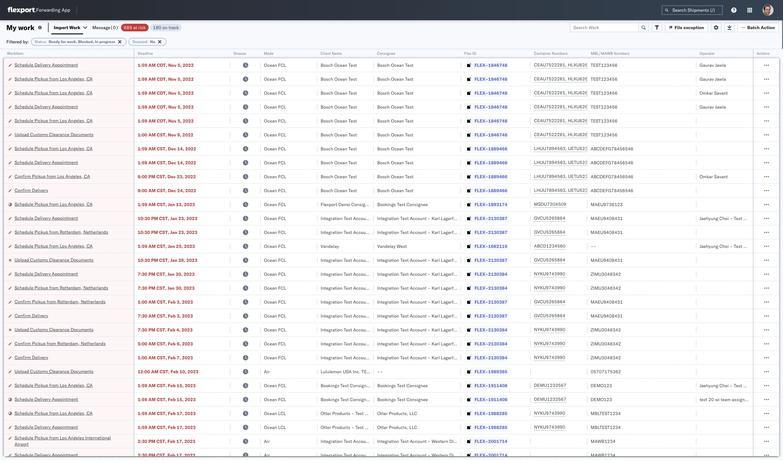 Task type: describe. For each thing, give the bounding box(es) containing it.
22 ocean fcl from the top
[[264, 355, 286, 361]]

ca for 7th schedule pickup from los angeles, ca link from the top of the page
[[87, 383, 93, 388]]

jawla for first schedule pickup from los angeles, ca link
[[715, 76, 726, 82]]

dec for schedule pickup from los angeles, ca
[[168, 146, 176, 152]]

4 flex- from the top
[[475, 104, 488, 110]]

confirm pickup from rotterdam, netherlands for 5:00 am cst, feb 6, 2023
[[15, 341, 106, 347]]

delivery for 7th schedule delivery appointment button from the bottom of the page
[[34, 104, 51, 110]]

schedule for 4th schedule delivery appointment button from the top
[[15, 215, 33, 221]]

schedule pickup from los angeles, ca for 7th schedule pickup from los angeles, ca link from the bottom of the page
[[15, 90, 93, 96]]

1988285 for schedule delivery appointment
[[488, 425, 508, 431]]

flex-1889466 for schedule pickup from los angeles, ca
[[475, 146, 508, 152]]

schedule pickup from rotterdam, netherlands link for 10:30
[[15, 229, 108, 235]]

5:00 am cst, feb 6, 2023
[[138, 341, 193, 347]]

2 30, from the top
[[176, 285, 183, 291]]

nyku9743990 for confirm pickup from rotterdam, netherlands
[[534, 341, 565, 347]]

test123456 for 8th schedule delivery appointment button from the bottom of the page
[[591, 62, 618, 68]]

2 hlxu6269489, from the top
[[568, 76, 600, 82]]

4 7:30 from the top
[[138, 327, 147, 333]]

ca for fourth schedule pickup from los angeles, ca link from the top of the page
[[87, 146, 93, 151]]

15 flex- from the top
[[475, 258, 488, 263]]

9,
[[177, 132, 181, 138]]

consignee inside button
[[377, 51, 396, 56]]

products, for schedule pickup from los angeles, ca
[[389, 411, 408, 417]]

23 ocean fcl from the top
[[264, 383, 286, 389]]

test 20 wi team assignment
[[700, 397, 755, 403]]

10:30 pm cst, jan 28, 2023
[[138, 258, 197, 263]]

1 2130387 from the top
[[488, 216, 508, 221]]

1 7:30 from the top
[[138, 272, 147, 277]]

8 schedule pickup from los angeles, ca link from the top
[[15, 410, 93, 417]]

7:30 pm cst, feb 4, 2023
[[138, 327, 193, 333]]

8:00 am cst, dec 24, 2022
[[138, 188, 196, 194]]

: for status
[[46, 39, 47, 44]]

forwarding app link
[[8, 7, 70, 13]]

5:00
[[138, 341, 147, 347]]

19 ocean fcl from the top
[[264, 313, 286, 319]]

7 flex- from the top
[[475, 146, 488, 152]]

6 schedule delivery appointment from the top
[[15, 397, 78, 402]]

netherlands for 1:00 am cst, feb 3, 2023
[[81, 299, 106, 305]]

5 hlxu6269489, from the top
[[568, 118, 600, 124]]

flex-1988285 for schedule pickup from los angeles, ca
[[475, 411, 508, 417]]

4 hlxu6269489, from the top
[[568, 104, 600, 110]]

jaehyung choi - test origin agent
[[700, 216, 769, 221]]

batch action button
[[738, 23, 779, 32]]

container numbers
[[534, 51, 568, 56]]

8 1:59 from the top
[[138, 202, 147, 207]]

1 10:30 pm cst, jan 23, 2023 from the top
[[138, 216, 197, 221]]

6:00
[[138, 174, 147, 180]]

flex-2001714 for schedule pickup from los angeles international airport
[[475, 439, 508, 445]]

17 ocean fcl from the top
[[264, 285, 286, 291]]

10 1:59 from the top
[[138, 383, 147, 389]]

4 1:59 am cdt, nov 5, 2022 from the top
[[138, 104, 194, 110]]

airport
[[15, 442, 29, 447]]

23, for confirm pickup from los angeles, ca
[[177, 174, 184, 180]]

3 flex-2130387 from the top
[[475, 258, 508, 263]]

resize handle column header for client name
[[367, 49, 374, 461]]

4 flex-2130387 from the top
[[475, 299, 508, 305]]

4 upload customs clearance documents link from the top
[[15, 369, 94, 375]]

1 upload customs clearance documents from the top
[[15, 132, 94, 137]]

6 fcl from the top
[[278, 132, 286, 138]]

12 1:59 from the top
[[138, 411, 147, 417]]

los for fourth schedule pickup from los angeles, ca button from the bottom of the page
[[60, 201, 67, 207]]

20
[[709, 397, 714, 403]]

by:
[[23, 39, 29, 45]]

6 ocean fcl from the top
[[264, 132, 286, 138]]

action
[[761, 25, 775, 30]]

(0)
[[110, 25, 118, 30]]

1:00 am cst, nov 9, 2022
[[138, 132, 193, 138]]

180 on track
[[153, 25, 179, 30]]

5 maeu9408431 from the top
[[591, 313, 623, 319]]

jan left 25,
[[168, 244, 175, 249]]

schedule pickup from los angeles, ca for first schedule pickup from los angeles, ca link
[[15, 76, 93, 82]]

snooze
[[234, 51, 246, 56]]

flex
[[465, 51, 472, 56]]

air for schedule pickup from los angeles international airport
[[264, 439, 270, 445]]

18 flex- from the top
[[475, 299, 488, 305]]

3 schedule delivery appointment from the top
[[15, 160, 78, 165]]

products for schedule pickup from los angeles, ca
[[332, 411, 350, 417]]

app
[[62, 7, 70, 13]]

ocean lcl for schedule delivery appointment
[[264, 425, 286, 431]]

demo
[[338, 202, 350, 207]]

progress
[[99, 39, 115, 44]]

1 flex-2130384 from the top
[[475, 272, 508, 277]]

1 2130384 from the top
[[488, 272, 508, 277]]

schedule delivery appointment link for 3rd schedule delivery appointment button from the bottom
[[15, 396, 78, 403]]

26 flex- from the top
[[475, 411, 488, 417]]

1:00 am cst, feb 7, 2023
[[138, 355, 193, 361]]

netherlands for 10:30 pm cst, jan 23, 2023
[[83, 229, 108, 235]]

upload for 2nd upload customs clearance documents link from the top of the page
[[15, 257, 29, 263]]

1 7:30 pm cst, jan 30, 2023 from the top
[[138, 272, 195, 277]]

otter products - test account for schedule pickup from los angeles, ca
[[321, 411, 382, 417]]

lululemon
[[321, 369, 342, 375]]

8:00
[[138, 188, 147, 194]]

hlxu8034992 for third schedule pickup from los angeles, ca button from the top of the page
[[602, 118, 633, 124]]

1 1:59 am cst, dec 14, 2022 from the top
[[138, 146, 196, 152]]

2 lhuu7894563, from the top
[[534, 160, 567, 165]]

689
[[124, 25, 132, 30]]

1 schedule pickup from los angeles, ca link from the top
[[15, 76, 93, 82]]

4 2130387 from the top
[[488, 299, 508, 305]]

11 resize handle column header from the left
[[772, 49, 779, 461]]

schedule for 7:30 pm cst, jan 30, 2023 the schedule pickup from rotterdam, netherlands button
[[15, 285, 33, 291]]

3 flex-2130384 from the top
[[475, 327, 508, 333]]

nyku9743990 for confirm delivery
[[534, 355, 565, 361]]

import
[[54, 25, 68, 30]]

schedule for 6th schedule pickup from los angeles, ca button from the top
[[15, 243, 33, 249]]

1:59 am cst, feb 15, 2023 for test
[[138, 397, 196, 403]]

23 fcl from the top
[[278, 383, 286, 389]]

1:59 am cst, jan 25, 2023
[[138, 244, 195, 249]]

angeles
[[68, 435, 84, 441]]

status : ready for work, blocked, in progress
[[35, 39, 115, 44]]

forwarding
[[36, 7, 60, 13]]

23 flex- from the top
[[475, 369, 488, 375]]

4 schedule pickup from los angeles, ca link from the top
[[15, 145, 93, 152]]

international
[[85, 435, 111, 441]]

origin
[[744, 216, 756, 221]]

confirm pickup from los angeles, ca button
[[15, 173, 90, 180]]

2 schedule pickup from los angeles, ca link from the top
[[15, 90, 93, 96]]

2 uetu5238478 from the top
[[568, 160, 599, 165]]

exception
[[684, 25, 704, 30]]

work,
[[67, 39, 77, 44]]

8 schedule pickup from los angeles, ca button from the top
[[15, 410, 93, 417]]

3 2130387 from the top
[[488, 258, 508, 263]]

confirm pickup from rotterdam, netherlands button for 1:00 am cst, feb 3, 2023
[[15, 299, 106, 306]]

28,
[[178, 258, 185, 263]]

schedule for fourth schedule pickup from los angeles, ca button from the bottom of the page
[[15, 201, 33, 207]]

jan down 13,
[[170, 216, 177, 221]]

id
[[473, 51, 476, 56]]

0 vertical spatial --
[[591, 244, 596, 249]]

from for fourth schedule pickup from los angeles, ca link from the bottom
[[49, 201, 59, 207]]

delivery for 6th schedule delivery appointment button from the bottom of the page
[[34, 160, 51, 165]]

7 fcl from the top
[[278, 146, 286, 152]]

snoozed
[[133, 39, 147, 44]]

netherlands for 5:00 am cst, feb 6, 2023
[[81, 341, 106, 347]]

21 ocean fcl from the top
[[264, 341, 286, 347]]

2 1:59 am cst, dec 14, 2022 from the top
[[138, 160, 196, 166]]

air for schedule delivery appointment
[[264, 453, 270, 459]]

file exception
[[675, 25, 704, 30]]

22 fcl from the top
[[278, 355, 286, 361]]

5 fcl from the top
[[278, 118, 286, 124]]

3 flex- from the top
[[475, 90, 488, 96]]

nyku9743990 for schedule delivery appointment
[[534, 425, 565, 430]]

destination for demo123
[[744, 383, 767, 389]]

resize handle column header for deadline
[[223, 49, 230, 461]]

2 10:30 pm cst, jan 23, 2023 from the top
[[138, 230, 197, 235]]

blocked,
[[78, 39, 94, 44]]

pickup inside schedule pickup from los angeles international airport
[[34, 435, 48, 441]]

message (0)
[[92, 25, 118, 30]]

resize handle column header for mbl/mawb numbers
[[689, 49, 697, 461]]

confirm for 5:00 am cst, feb 6, 2023
[[15, 341, 31, 347]]

14 fcl from the top
[[278, 244, 286, 249]]

ca for fourth schedule pickup from los angeles, ca link from the bottom
[[87, 201, 93, 207]]

schedule pickup from los angeles, ca for 7th schedule pickup from los angeles, ca link from the top of the page
[[15, 383, 93, 388]]

client
[[321, 51, 331, 56]]

mode
[[264, 51, 274, 56]]

usa
[[343, 369, 352, 375]]

6:00 pm cst, dec 23, 2022
[[138, 174, 196, 180]]

1 1846748 from the top
[[488, 62, 508, 68]]

los for 5th schedule pickup from los angeles, ca button from the bottom of the page
[[60, 146, 67, 151]]

work
[[69, 25, 80, 30]]

3 zimu3048342 from the top
[[591, 327, 621, 333]]

10 ocean fcl from the top
[[264, 188, 286, 194]]

mbl/mawb numbers
[[591, 51, 630, 56]]

4 maeu9408431 from the top
[[591, 299, 623, 305]]

3 schedule pickup from los angeles, ca link from the top
[[15, 117, 93, 124]]

3 schedule delivery appointment button from the top
[[15, 159, 78, 166]]

flex-1989365
[[475, 369, 508, 375]]

1 schedule pickup from los angeles, ca button from the top
[[15, 76, 93, 83]]

2 5, from the top
[[178, 76, 182, 82]]

schedule pickup from rotterdam, netherlands for 7:30 pm cst, jan 30, 2023
[[15, 285, 108, 291]]

27 flex- from the top
[[475, 425, 488, 431]]

25,
[[176, 244, 183, 249]]

1:59 am cst, feb 15, 2023 for jaehyung
[[138, 383, 196, 389]]

689 at risk
[[124, 25, 146, 30]]

gaurav jawla for 8th schedule delivery appointment button from the bottom of the page schedule delivery appointment link
[[700, 62, 726, 68]]

schedule for 1st schedule pickup from los angeles, ca button from the top
[[15, 76, 33, 82]]

2 schedule delivery appointment from the top
[[15, 104, 78, 110]]

inc.
[[353, 369, 360, 375]]

flexport
[[321, 202, 337, 207]]

1 zimu3048342 from the top
[[591, 272, 621, 277]]

container numbers button
[[531, 50, 581, 56]]

3 clearance from the top
[[49, 327, 69, 333]]

jan up 25,
[[170, 230, 177, 235]]

1 vertical spatial 23,
[[178, 216, 185, 221]]

jaehyung for maeu9408431
[[700, 216, 718, 221]]

8 fcl from the top
[[278, 160, 286, 166]]

gaurav jawla for schedule delivery appointment link related to 7th schedule delivery appointment button from the bottom of the page
[[700, 104, 726, 110]]

hlxu8034992 for seventh schedule pickup from los angeles, ca button from the bottom of the page
[[602, 90, 633, 96]]

consignee button
[[374, 50, 455, 56]]

confirm pickup from los angeles, ca link
[[15, 173, 90, 180]]

jan down 10:30 pm cst, jan 28, 2023
[[168, 272, 175, 277]]

test123456 for seventh schedule pickup from los angeles, ca button from the bottom of the page
[[591, 90, 618, 96]]

25 flex- from the top
[[475, 397, 488, 403]]

ready
[[49, 39, 60, 44]]

name
[[332, 51, 342, 56]]

client name button
[[318, 50, 368, 56]]

west
[[397, 244, 407, 249]]

schedule pickup from los angeles international airport link
[[15, 435, 126, 448]]

5 gvcu5265864 from the top
[[534, 313, 565, 319]]

no
[[150, 39, 155, 44]]

abcdefg78456546 for confirm pickup from los angeles, ca
[[591, 174, 634, 180]]

lcl for schedule pickup from los angeles, ca
[[278, 411, 286, 417]]

1 hlxu6269489, from the top
[[568, 62, 600, 68]]

schedule for 3rd schedule delivery appointment button from the bottom
[[15, 397, 33, 402]]

hlxu8034992 for 8th schedule delivery appointment button from the bottom of the page
[[602, 62, 633, 68]]

16 fcl from the top
[[278, 272, 286, 277]]

confirm delivery button for 1:00 am cst, feb 7, 2023
[[15, 355, 48, 362]]

24,
[[177, 188, 184, 194]]

container
[[534, 51, 551, 56]]

schedule delivery appointment link for eighth schedule delivery appointment button from the top
[[15, 452, 78, 459]]

3 hlxu6269489, from the top
[[568, 90, 600, 96]]

file
[[675, 25, 683, 30]]

1 gaurav from the top
[[700, 62, 714, 68]]

flex-2130384 for confirm delivery
[[475, 355, 508, 361]]

test123456 for third schedule pickup from los angeles, ca button from the top of the page
[[591, 118, 618, 124]]

rotterdam, for 7:30 pm cst, jan 30, 2023
[[60, 285, 82, 291]]

180
[[153, 25, 161, 30]]

batch
[[748, 25, 760, 30]]

hlxu8034992 for 7th schedule delivery appointment button from the bottom of the page
[[602, 104, 633, 110]]

13 flex- from the top
[[475, 230, 488, 235]]

schedule pickup from los angeles international airport
[[15, 435, 111, 447]]

snoozed : no
[[133, 39, 155, 44]]

10 flex- from the top
[[475, 188, 488, 194]]

jan left 13,
[[168, 202, 175, 207]]

1:00 for 1:00 am cst, nov 9, 2022
[[138, 132, 147, 138]]

status
[[35, 39, 46, 44]]

at
[[133, 25, 137, 30]]

10,
[[180, 369, 186, 375]]

client name
[[321, 51, 342, 56]]

delivery for second schedule delivery appointment button from the bottom
[[34, 425, 51, 430]]

msdu7304509
[[534, 202, 567, 207]]

delivery for fifth schedule delivery appointment button from the top
[[34, 271, 51, 277]]

omkar savant for abcdefg78456546
[[700, 174, 728, 180]]

2 schedule pickup from los angeles, ca button from the top
[[15, 90, 93, 97]]

2 ocean fcl from the top
[[264, 76, 286, 82]]

angeles, inside button
[[65, 174, 83, 179]]

schedule for 5th schedule pickup from los angeles, ca button from the bottom of the page
[[15, 146, 33, 151]]

4 customs from the top
[[30, 369, 48, 375]]

2 1889466 from the top
[[488, 160, 508, 166]]

3 customs from the top
[[30, 327, 48, 333]]

schedule pickup from los angeles, ca for fourth schedule pickup from los angeles, ca link from the top of the page
[[15, 146, 93, 151]]

9 1:59 from the top
[[138, 244, 147, 249]]

workitem button
[[4, 50, 128, 56]]

1889466 for confirm pickup from los angeles, ca
[[488, 174, 508, 180]]

2 flex-1846748 from the top
[[475, 76, 508, 82]]

los for 7th schedule pickup from los angeles, ca button from the top of the page
[[60, 383, 67, 388]]

13 fcl from the top
[[278, 230, 286, 235]]

1 maeu9408431 from the top
[[591, 216, 623, 221]]

schedule delivery appointment link for fifth schedule delivery appointment button from the top
[[15, 271, 78, 277]]

2 gaurav from the top
[[700, 76, 714, 82]]

6 schedule pickup from los angeles, ca button from the top
[[15, 243, 93, 250]]

1662119
[[488, 244, 508, 249]]

schedule pickup from rotterdam, netherlands for 10:30 pm cst, jan 23, 2023
[[15, 229, 108, 235]]

21 flex- from the top
[[475, 341, 488, 347]]

2 confirm delivery from the top
[[15, 313, 48, 319]]

test
[[700, 397, 708, 403]]

schedule pickup from los angeles international airport button
[[15, 435, 126, 448]]

demo123 for test 20 wi team assignment
[[591, 397, 612, 403]]

lhuu7894563, for confirm delivery
[[534, 188, 567, 193]]

8 schedule delivery appointment button from the top
[[15, 452, 78, 459]]

5 schedule pickup from los angeles, ca link from the top
[[15, 201, 93, 207]]

05707175362
[[591, 369, 621, 375]]

workitem
[[7, 51, 24, 56]]

schedule pickup from rotterdam, netherlands link for 7:30
[[15, 285, 108, 291]]

confirm pickup from rotterdam, netherlands button for 5:00 am cst, feb 6, 2023
[[15, 341, 106, 348]]



Task type: vqa. For each thing, say whether or not it's contained in the screenshot.
Schedule Pickup from Rotterdam, Netherlands the 5:30 PM PST, Jan 30, 2023
no



Task type: locate. For each thing, give the bounding box(es) containing it.
destination up assignment
[[744, 383, 767, 389]]

0 vertical spatial confirm pickup from rotterdam, netherlands button
[[15, 299, 106, 306]]

0 vertical spatial otter products, llc
[[377, 411, 417, 417]]

3 lhuu7894563, uetu5238478 from the top
[[534, 174, 599, 179]]

clearance
[[49, 132, 69, 137], [49, 257, 69, 263], [49, 327, 69, 333], [49, 369, 69, 375]]

8 schedule delivery appointment link from the top
[[15, 452, 78, 459]]

2 jaehyung choi - test destination agent from the top
[[700, 383, 780, 389]]

deadline button
[[135, 50, 224, 56]]

work
[[18, 23, 35, 32]]

appointment for second schedule delivery appointment button from the bottom
[[52, 425, 78, 430]]

3, up 4,
[[177, 313, 181, 319]]

vandelay for vandelay
[[321, 244, 339, 249]]

0 vertical spatial 1988285
[[488, 411, 508, 417]]

los for 1st schedule pickup from los angeles, ca button from the bottom
[[60, 411, 67, 416]]

12 flex- from the top
[[475, 216, 488, 221]]

3 1:59 from the top
[[138, 90, 147, 96]]

1 vertical spatial 30,
[[176, 285, 183, 291]]

6 ceau7522281, hlxu6269489, hlxu8034992 from the top
[[534, 132, 633, 138]]

3 schedule pickup from los angeles, ca from the top
[[15, 118, 93, 123]]

ocean lcl
[[264, 411, 286, 417], [264, 425, 286, 431]]

: left ready
[[46, 39, 47, 44]]

0 vertical spatial flex-1911408
[[475, 383, 508, 389]]

abcdefg78456546
[[591, 146, 634, 152], [591, 160, 634, 166], [591, 174, 634, 180], [591, 188, 634, 194]]

1 horizontal spatial numbers
[[614, 51, 630, 56]]

3 ocean fcl from the top
[[264, 90, 286, 96]]

2 gaurav jawla from the top
[[700, 76, 726, 82]]

flex-1911408 for jaehyung choi - test destination agent
[[475, 383, 508, 389]]

1 vertical spatial jaehyung choi - test destination agent
[[700, 383, 780, 389]]

2130384 for schedule pickup from rotterdam, netherlands
[[488, 285, 508, 291]]

gaurav
[[700, 62, 714, 68], [700, 76, 714, 82], [700, 104, 714, 110]]

0 vertical spatial agent
[[757, 216, 769, 221]]

karl
[[375, 216, 383, 221], [432, 216, 440, 221], [375, 230, 383, 235], [432, 230, 440, 235], [375, 258, 383, 263], [432, 258, 440, 263], [375, 272, 383, 277], [432, 272, 440, 277], [375, 285, 383, 291], [432, 285, 440, 291], [375, 299, 383, 305], [432, 299, 440, 305], [375, 313, 383, 319], [432, 313, 440, 319], [375, 327, 383, 333], [432, 327, 440, 333], [375, 341, 383, 347], [432, 341, 440, 347], [375, 355, 383, 361], [432, 355, 440, 361]]

hlxu6269489,
[[568, 62, 600, 68], [568, 76, 600, 82], [568, 90, 600, 96], [568, 104, 600, 110], [568, 118, 600, 124], [568, 132, 600, 138]]

maeu9736123
[[591, 202, 623, 207]]

flex-1846748
[[475, 62, 508, 68], [475, 76, 508, 82], [475, 90, 508, 96], [475, 104, 508, 110], [475, 118, 508, 124], [475, 132, 508, 138]]

7:30 pm cst, jan 30, 2023 up 1:00 am cst, feb 3, 2023
[[138, 285, 195, 291]]

1 vertical spatial gaurav
[[700, 76, 714, 82]]

confirm pickup from rotterdam, netherlands link for 5:00
[[15, 341, 106, 347]]

0 vertical spatial confirm pickup from rotterdam, netherlands
[[15, 299, 106, 305]]

3 confirm from the top
[[15, 299, 31, 305]]

6 hlxu8034992 from the top
[[602, 132, 633, 138]]

1 vertical spatial 10:30 pm cst, jan 23, 2023
[[138, 230, 197, 235]]

0 vertical spatial schedule pickup from rotterdam, netherlands button
[[15, 229, 108, 236]]

5 1:59 am cdt, nov 5, 2022 from the top
[[138, 118, 194, 124]]

schedule delivery appointment link for 7th schedule delivery appointment button from the bottom of the page
[[15, 103, 78, 110]]

7:30 down 10:30 pm cst, jan 28, 2023
[[138, 272, 147, 277]]

hlxu8034992
[[602, 62, 633, 68], [602, 76, 633, 82], [602, 90, 633, 96], [602, 104, 633, 110], [602, 118, 633, 124], [602, 132, 633, 138]]

2 vertical spatial confirm delivery
[[15, 355, 48, 361]]

7 schedule delivery appointment button from the top
[[15, 424, 78, 431]]

4 flex-1889466 from the top
[[475, 188, 508, 194]]

1 flex-2001714 from the top
[[475, 439, 508, 445]]

lcl for schedule delivery appointment
[[278, 425, 286, 431]]

mbltest1234
[[591, 411, 621, 417], [591, 425, 621, 431]]

vandelay
[[321, 244, 339, 249], [377, 244, 396, 249]]

1889466 for schedule pickup from los angeles, ca
[[488, 146, 508, 152]]

1 vertical spatial demu1232567
[[534, 397, 566, 403]]

0 horizontal spatial numbers
[[552, 51, 568, 56]]

7:30 am cst, feb 3, 2023
[[138, 313, 193, 319]]

confirm delivery
[[15, 187, 48, 193], [15, 313, 48, 319], [15, 355, 48, 361]]

3, up 7:30 am cst, feb 3, 2023
[[177, 299, 181, 305]]

team
[[721, 397, 731, 403]]

1 vertical spatial mbltest1234
[[591, 425, 621, 431]]

schedule
[[15, 62, 33, 68], [15, 76, 33, 82], [15, 90, 33, 96], [15, 104, 33, 110], [15, 118, 33, 123], [15, 146, 33, 151], [15, 160, 33, 165], [15, 201, 33, 207], [15, 215, 33, 221], [15, 229, 33, 235], [15, 243, 33, 249], [15, 271, 33, 277], [15, 285, 33, 291], [15, 383, 33, 388], [15, 397, 33, 402], [15, 411, 33, 416], [15, 425, 33, 430], [15, 435, 33, 441], [15, 453, 33, 458]]

schedule pickup from rotterdam, netherlands button
[[15, 229, 108, 236], [15, 285, 108, 292]]

7:30 up 5:00
[[138, 327, 147, 333]]

ceau7522281, hlxu6269489, hlxu8034992 for 1st schedule pickup from los angeles, ca button from the top
[[534, 76, 633, 82]]

30,
[[176, 272, 183, 277], [176, 285, 183, 291]]

flex-2130384 for confirm pickup from rotterdam, netherlands
[[475, 341, 508, 347]]

gvcu5265864
[[534, 216, 565, 221], [534, 230, 565, 235], [534, 257, 565, 263], [534, 299, 565, 305], [534, 313, 565, 319]]

deadline
[[138, 51, 153, 56]]

5 zimu3048342 from the top
[[591, 355, 621, 361]]

documents for fourth upload customs clearance documents link from the bottom of the page
[[71, 132, 94, 137]]

8 schedule delivery appointment from the top
[[15, 453, 78, 458]]

ca for 7th schedule pickup from los angeles, ca link from the bottom of the page
[[87, 90, 93, 96]]

1 jaehyung choi - test destination agent from the top
[[700, 244, 780, 249]]

risk
[[138, 25, 146, 30]]

7:30 up 7:30 pm cst, feb 4, 2023
[[138, 313, 147, 319]]

1 vertical spatial 15,
[[177, 397, 184, 403]]

numbers right container
[[552, 51, 568, 56]]

actions
[[757, 51, 770, 56]]

lhuu7894563, for schedule pickup from los angeles, ca
[[534, 146, 567, 152]]

1 vertical spatial flex-2001714
[[475, 453, 508, 459]]

0 vertical spatial mbltest1234
[[591, 411, 621, 417]]

nov
[[168, 62, 176, 68], [168, 76, 176, 82], [168, 90, 176, 96], [168, 104, 176, 110], [168, 118, 176, 124], [168, 132, 176, 138]]

2130384 for confirm pickup from rotterdam, netherlands
[[488, 341, 508, 347]]

2 vertical spatial 1:00
[[138, 355, 147, 361]]

7:30 up 1:00 am cst, feb 3, 2023
[[138, 285, 147, 291]]

2 vertical spatial air
[[264, 453, 270, 459]]

3 5, from the top
[[178, 90, 182, 96]]

destination down origin
[[744, 244, 767, 249]]

1 vertical spatial 2:30
[[138, 453, 147, 459]]

0 vertical spatial flex-2001714
[[475, 439, 508, 445]]

0 vertical spatial 2001714
[[488, 439, 508, 445]]

0 vertical spatial lcl
[[278, 411, 286, 417]]

0 horizontal spatial :
[[46, 39, 47, 44]]

abcd1234560
[[534, 243, 566, 249]]

vandelay west
[[377, 244, 407, 249]]

otter products - test account for schedule delivery appointment
[[321, 425, 382, 431]]

1:59 am cdt, nov 5, 2022
[[138, 62, 194, 68], [138, 76, 194, 82], [138, 90, 194, 96], [138, 104, 194, 110], [138, 118, 194, 124]]

3,
[[177, 299, 181, 305], [177, 313, 181, 319]]

confirm inside button
[[15, 174, 31, 179]]

0 vertical spatial savant
[[714, 90, 728, 96]]

0 vertical spatial air
[[264, 369, 270, 375]]

ceau7522281, for seventh schedule pickup from los angeles, ca button from the bottom of the page
[[534, 90, 567, 96]]

0 vertical spatial confirm delivery link
[[15, 187, 48, 194]]

flexport demo consignee
[[321, 202, 373, 207]]

2 upload customs clearance documents from the top
[[15, 257, 94, 263]]

2 vertical spatial jawla
[[715, 104, 726, 110]]

0 vertical spatial 10:30 pm cst, jan 23, 2023
[[138, 216, 197, 221]]

2 confirm pickup from rotterdam, netherlands button from the top
[[15, 341, 106, 348]]

dec up 6:00 pm cst, dec 23, 2022
[[168, 160, 176, 166]]

netherlands
[[83, 229, 108, 235], [83, 285, 108, 291], [81, 299, 106, 305], [81, 341, 106, 347]]

29 flex- from the top
[[475, 453, 488, 459]]

24 ocean fcl from the top
[[264, 397, 286, 403]]

1988285 for schedule pickup from los angeles, ca
[[488, 411, 508, 417]]

appointment for 3rd schedule delivery appointment button from the bottom
[[52, 397, 78, 402]]

2 confirm pickup from rotterdam, netherlands link from the top
[[15, 341, 106, 347]]

1 flex-1911408 from the top
[[475, 383, 508, 389]]

1 vertical spatial confirm delivery link
[[15, 313, 48, 319]]

1 vertical spatial confirm delivery
[[15, 313, 48, 319]]

1 vertical spatial otter products - test account
[[321, 425, 382, 431]]

flex-1911408 for test 20 wi team assignment
[[475, 397, 508, 403]]

dec left 24, on the left of the page
[[168, 188, 176, 194]]

track
[[169, 25, 179, 30]]

0 vertical spatial omkar
[[700, 90, 713, 96]]

2 7:30 pm cst, jan 30, 2023 from the top
[[138, 285, 195, 291]]

4 lhuu7894563, uetu5238478 from the top
[[534, 188, 599, 193]]

los
[[60, 76, 67, 82], [60, 90, 67, 96], [60, 118, 67, 123], [60, 146, 67, 151], [57, 174, 64, 179], [60, 201, 67, 207], [60, 243, 67, 249], [60, 383, 67, 388], [60, 411, 67, 416], [60, 435, 67, 441]]

2 lhuu7894563, uetu5238478 from the top
[[534, 160, 599, 165]]

schedule pickup from rotterdam, netherlands
[[15, 229, 108, 235], [15, 285, 108, 291]]

23, up 25,
[[178, 230, 185, 235]]

ceau7522281, for 7th schedule delivery appointment button from the bottom of the page
[[534, 104, 567, 110]]

0 vertical spatial 1911408
[[488, 383, 508, 389]]

demu1232567
[[534, 383, 566, 389], [534, 397, 566, 403]]

appointment for 8th schedule delivery appointment button from the bottom of the page
[[52, 62, 78, 68]]

4 2130384 from the top
[[488, 341, 508, 347]]

1 demu1232567 from the top
[[534, 383, 566, 389]]

0 vertical spatial 3,
[[177, 299, 181, 305]]

mbl/mawb
[[591, 51, 613, 56]]

from for third schedule pickup from los angeles, ca link from the bottom of the page
[[49, 243, 59, 249]]

2 ceau7522281, hlxu6269489, hlxu8034992 from the top
[[534, 76, 633, 82]]

flex id
[[465, 51, 476, 56]]

1 schedule pickup from rotterdam, netherlands link from the top
[[15, 229, 108, 235]]

0 vertical spatial otter products - test account
[[321, 411, 382, 417]]

2 vertical spatial 10:30
[[138, 258, 150, 263]]

for
[[61, 39, 66, 44]]

flex-1989365 button
[[465, 368, 509, 376], [465, 368, 509, 376]]

10 schedule from the top
[[15, 229, 33, 235]]

jaehyung choi - test destination agent down jaehyung choi - test origin agent
[[700, 244, 780, 249]]

0 vertical spatial choi
[[720, 216, 729, 221]]

mawb1234 for schedule pickup from los angeles international airport
[[591, 439, 616, 445]]

4 resize handle column header from the left
[[310, 49, 318, 461]]

documents for second upload customs clearance documents link from the bottom
[[71, 327, 94, 333]]

flex-1988285 for schedule delivery appointment
[[475, 425, 508, 431]]

0 vertical spatial products
[[332, 411, 350, 417]]

Search Work text field
[[570, 23, 639, 32]]

mbltest1234 for schedule delivery appointment
[[591, 425, 621, 431]]

16 ocean fcl from the top
[[264, 272, 286, 277]]

1 vertical spatial mawb1234
[[591, 453, 616, 459]]

2130384 for confirm delivery
[[488, 355, 508, 361]]

11 flex- from the top
[[475, 202, 488, 207]]

2 confirm from the top
[[15, 187, 31, 193]]

10:30 up 1:59 am cst, jan 25, 2023 on the left of the page
[[138, 230, 150, 235]]

from for confirm pickup from rotterdam, netherlands link related to 5:00
[[47, 341, 56, 347]]

agent for demo123
[[768, 383, 780, 389]]

2 schedule from the top
[[15, 76, 33, 82]]

2001714 for schedule pickup from los angeles international airport
[[488, 439, 508, 445]]

17,
[[177, 411, 184, 417], [177, 425, 184, 431], [176, 439, 183, 445], [176, 453, 183, 459]]

1:00
[[138, 132, 147, 138], [138, 299, 147, 305], [138, 355, 147, 361]]

1:59 am cst, dec 14, 2022 up 6:00 pm cst, dec 23, 2022
[[138, 160, 196, 166]]

24 flex- from the top
[[475, 383, 488, 389]]

1889466 for confirm delivery
[[488, 188, 508, 194]]

30, down 28,
[[176, 272, 183, 277]]

ceau7522281, hlxu6269489, hlxu8034992 for third schedule pickup from los angeles, ca button from the top of the page
[[534, 118, 633, 124]]

delivery for 8th schedule delivery appointment button from the bottom of the page
[[34, 62, 51, 68]]

dec down 1:00 am cst, nov 9, 2022
[[168, 146, 176, 152]]

6 confirm from the top
[[15, 355, 31, 361]]

3 gvcu5265864 from the top
[[534, 257, 565, 263]]

1 vertical spatial llc
[[409, 425, 417, 431]]

1 otter products, llc from the top
[[377, 411, 417, 417]]

2023
[[184, 202, 195, 207], [186, 216, 197, 221], [186, 230, 197, 235], [184, 244, 195, 249], [186, 258, 197, 263], [184, 272, 195, 277], [184, 285, 195, 291], [182, 299, 193, 305], [182, 313, 193, 319], [182, 327, 193, 333], [182, 341, 193, 347], [182, 355, 193, 361], [188, 369, 199, 375], [185, 383, 196, 389], [185, 397, 196, 403], [185, 411, 196, 417], [185, 425, 196, 431], [184, 439, 195, 445], [184, 453, 195, 459]]

schedule for seventh schedule pickup from los angeles, ca button from the bottom of the page
[[15, 90, 33, 96]]

1 documents from the top
[[71, 132, 94, 137]]

1 vertical spatial 2001714
[[488, 453, 508, 459]]

in
[[95, 39, 98, 44]]

1846748
[[488, 62, 508, 68], [488, 76, 508, 82], [488, 90, 508, 96], [488, 104, 508, 110], [488, 118, 508, 124], [488, 132, 508, 138]]

9 ocean fcl from the top
[[264, 174, 286, 180]]

lagerfeld
[[384, 216, 403, 221], [441, 216, 460, 221], [384, 230, 403, 235], [441, 230, 460, 235], [384, 258, 403, 263], [441, 258, 460, 263], [384, 272, 403, 277], [441, 272, 460, 277], [384, 285, 403, 291], [441, 285, 460, 291], [384, 299, 403, 305], [441, 299, 460, 305], [384, 313, 403, 319], [441, 313, 460, 319], [384, 327, 403, 333], [441, 327, 460, 333], [384, 341, 403, 347], [441, 341, 460, 347], [384, 355, 403, 361], [441, 355, 460, 361]]

from for 6th schedule pickup from los angeles, ca link from the bottom of the page
[[49, 118, 59, 123]]

am
[[148, 62, 156, 68], [148, 76, 156, 82], [148, 90, 156, 96], [148, 104, 156, 110], [148, 118, 156, 124], [148, 132, 156, 138], [148, 146, 156, 152], [148, 160, 156, 166], [148, 188, 156, 194], [148, 202, 156, 207], [148, 244, 156, 249], [148, 299, 156, 305], [148, 313, 156, 319], [148, 341, 156, 347], [148, 355, 156, 361], [151, 369, 158, 375], [148, 383, 156, 389], [148, 397, 156, 403], [148, 411, 156, 417], [148, 425, 156, 431]]

2 vertical spatial confirm delivery link
[[15, 355, 48, 361]]

1 vertical spatial 10:30
[[138, 230, 150, 235]]

products, for schedule delivery appointment
[[389, 425, 408, 431]]

schedule for schedule pickup from los angeles international airport button
[[15, 435, 33, 441]]

zimu3048342 for schedule pickup from rotterdam, netherlands
[[591, 285, 621, 291]]

1 products, from the top
[[389, 411, 408, 417]]

flex-2130384 for schedule pickup from rotterdam, netherlands
[[475, 285, 508, 291]]

confirm
[[15, 174, 31, 179], [15, 187, 31, 193], [15, 299, 31, 305], [15, 313, 31, 319], [15, 341, 31, 347], [15, 355, 31, 361]]

delivery for 4th schedule delivery appointment button from the top
[[34, 215, 51, 221]]

2:30 pm cst, feb 17, 2023 for schedule pickup from los angeles international airport
[[138, 439, 195, 445]]

flex-
[[475, 62, 488, 68], [475, 76, 488, 82], [475, 90, 488, 96], [475, 104, 488, 110], [475, 118, 488, 124], [475, 132, 488, 138], [475, 146, 488, 152], [475, 160, 488, 166], [475, 174, 488, 180], [475, 188, 488, 194], [475, 202, 488, 207], [475, 216, 488, 221], [475, 230, 488, 235], [475, 244, 488, 249], [475, 258, 488, 263], [475, 272, 488, 277], [475, 285, 488, 291], [475, 299, 488, 305], [475, 313, 488, 319], [475, 327, 488, 333], [475, 341, 488, 347], [475, 355, 488, 361], [475, 369, 488, 375], [475, 383, 488, 389], [475, 397, 488, 403], [475, 411, 488, 417], [475, 425, 488, 431], [475, 439, 488, 445], [475, 453, 488, 459]]

schedule for 6th schedule delivery appointment button from the bottom of the page
[[15, 160, 33, 165]]

10:30 down "1:59 am cst, jan 13, 2023"
[[138, 216, 150, 221]]

0 vertical spatial 14,
[[177, 146, 184, 152]]

netherlands for 7:30 pm cst, jan 30, 2023
[[83, 285, 108, 291]]

1 llc from the top
[[409, 411, 417, 417]]

7:30 pm cst, jan 30, 2023 down 10:30 pm cst, jan 28, 2023
[[138, 272, 195, 277]]

1 vertical spatial confirm pickup from rotterdam, netherlands link
[[15, 341, 106, 347]]

0 vertical spatial demu1232567
[[534, 383, 566, 389]]

account
[[353, 216, 370, 221], [410, 216, 427, 221], [353, 230, 370, 235], [410, 230, 427, 235], [353, 258, 370, 263], [410, 258, 427, 263], [353, 272, 370, 277], [410, 272, 427, 277], [353, 285, 370, 291], [410, 285, 427, 291], [353, 299, 370, 305], [410, 299, 427, 305], [353, 313, 370, 319], [410, 313, 427, 319], [353, 327, 370, 333], [410, 327, 427, 333], [353, 341, 370, 347], [410, 341, 427, 347], [353, 355, 370, 361], [410, 355, 427, 361], [365, 411, 382, 417], [365, 425, 382, 431], [353, 439, 370, 445], [410, 439, 427, 445], [353, 453, 370, 459], [410, 453, 427, 459]]

dec for confirm pickup from los angeles, ca
[[168, 174, 176, 180]]

5 1846748 from the top
[[488, 118, 508, 124]]

0 horizontal spatial vandelay
[[321, 244, 339, 249]]

8 schedule from the top
[[15, 201, 33, 207]]

1:59 am cst, dec 14, 2022 down 1:00 am cst, nov 9, 2022
[[138, 146, 196, 152]]

2001714 for schedule delivery appointment
[[488, 453, 508, 459]]

7 schedule delivery appointment from the top
[[15, 425, 78, 430]]

digital
[[393, 439, 406, 445], [450, 439, 463, 445], [393, 453, 406, 459], [450, 453, 463, 459]]

1 vertical spatial --
[[377, 369, 383, 375]]

10 resize handle column header from the left
[[746, 49, 753, 461]]

otter products, llc for schedule pickup from los angeles, ca
[[377, 411, 417, 417]]

1 vertical spatial 7:30 pm cst, jan 30, 2023
[[138, 285, 195, 291]]

schedule inside schedule pickup from los angeles international airport
[[15, 435, 33, 441]]

3 gaurav jawla from the top
[[700, 104, 726, 110]]

bookings
[[377, 202, 396, 207], [321, 383, 339, 389], [377, 383, 396, 389], [321, 397, 339, 403], [377, 397, 396, 403]]

4 1846748 from the top
[[488, 104, 508, 110]]

test
[[349, 62, 357, 68], [405, 62, 414, 68], [349, 76, 357, 82], [405, 76, 414, 82], [349, 90, 357, 96], [405, 90, 414, 96], [349, 104, 357, 110], [405, 104, 414, 110], [349, 118, 357, 124], [405, 118, 414, 124], [349, 132, 357, 138], [405, 132, 414, 138], [349, 146, 357, 152], [405, 146, 414, 152], [349, 160, 357, 166], [405, 160, 414, 166], [349, 174, 357, 180], [405, 174, 414, 180], [349, 188, 357, 194], [405, 188, 414, 194], [397, 202, 405, 207], [344, 216, 352, 221], [400, 216, 409, 221], [734, 216, 742, 221], [344, 230, 352, 235], [400, 230, 409, 235], [734, 244, 742, 249], [344, 258, 352, 263], [400, 258, 409, 263], [344, 272, 352, 277], [400, 272, 409, 277], [344, 285, 352, 291], [400, 285, 409, 291], [344, 299, 352, 305], [400, 299, 409, 305], [344, 313, 352, 319], [400, 313, 409, 319], [344, 327, 352, 333], [400, 327, 409, 333], [344, 341, 352, 347], [400, 341, 409, 347], [344, 355, 352, 361], [400, 355, 409, 361], [340, 383, 349, 389], [397, 383, 405, 389], [734, 383, 742, 389], [340, 397, 349, 403], [397, 397, 405, 403], [355, 411, 364, 417], [355, 425, 364, 431], [344, 439, 352, 445], [400, 439, 409, 445], [344, 453, 352, 459], [400, 453, 409, 459]]

19 schedule from the top
[[15, 453, 33, 458]]

2 schedule pickup from rotterdam, netherlands button from the top
[[15, 285, 108, 292]]

confirm for 1:00 am cst, feb 7, 2023
[[15, 355, 31, 361]]

from inside schedule pickup from los angeles international airport
[[49, 435, 59, 441]]

15 fcl from the top
[[278, 258, 286, 263]]

los for "confirm pickup from los angeles, ca" button
[[57, 174, 64, 179]]

0 vertical spatial 1:00
[[138, 132, 147, 138]]

1 vertical spatial schedule pickup from rotterdam, netherlands link
[[15, 285, 108, 291]]

from for confirm pickup from rotterdam, netherlands link corresponding to 1:00
[[47, 299, 56, 305]]

1 vertical spatial demo123
[[591, 397, 612, 403]]

1 vertical spatial destination
[[744, 383, 767, 389]]

0 vertical spatial 1:59 am cst, feb 17, 2023
[[138, 411, 196, 417]]

2 1:00 from the top
[[138, 299, 147, 305]]

filtered
[[6, 39, 22, 45]]

1 hlxu8034992 from the top
[[602, 62, 633, 68]]

lhuu7894563, uetu5238478
[[534, 146, 599, 152], [534, 160, 599, 165], [534, 174, 599, 179], [534, 188, 599, 193]]

1 vertical spatial ocean lcl
[[264, 425, 286, 431]]

resize handle column header for flex id
[[523, 49, 531, 461]]

products,
[[389, 411, 408, 417], [389, 425, 408, 431]]

10:30 down 1:59 am cst, jan 25, 2023 on the left of the page
[[138, 258, 150, 263]]

1 flex-1846748 from the top
[[475, 62, 508, 68]]

llc
[[409, 411, 417, 417], [409, 425, 417, 431]]

: left "no"
[[147, 39, 148, 44]]

integration test account - western digital
[[321, 439, 406, 445], [377, 439, 463, 445], [321, 453, 406, 459], [377, 453, 463, 459]]

nov for 7th schedule pickup from los angeles, ca link from the bottom of the page
[[168, 90, 176, 96]]

1 1:00 from the top
[[138, 132, 147, 138]]

2 vertical spatial agent
[[768, 383, 780, 389]]

ca for 1st schedule pickup from los angeles, ca link from the bottom
[[87, 411, 93, 416]]

7 schedule pickup from los angeles, ca button from the top
[[15, 382, 93, 389]]

5 5, from the top
[[178, 118, 182, 124]]

1 vertical spatial 1:00
[[138, 299, 147, 305]]

rotterdam, for 5:00 am cst, feb 6, 2023
[[57, 341, 80, 347]]

savant for abcdefg78456546
[[714, 174, 728, 180]]

test123456 for 1st schedule pickup from los angeles, ca button from the top
[[591, 76, 618, 82]]

23, up 24, on the left of the page
[[177, 174, 184, 180]]

confirm for 8:00 am cst, dec 24, 2022
[[15, 187, 31, 193]]

6 1:59 from the top
[[138, 146, 147, 152]]

1 vertical spatial 1:59 am cst, dec 14, 2022
[[138, 160, 196, 166]]

documents
[[71, 132, 94, 137], [71, 257, 94, 263], [71, 327, 94, 333], [71, 369, 94, 375]]

delivery for 3rd schedule delivery appointment button from the bottom
[[34, 397, 51, 402]]

2 vertical spatial confirm delivery button
[[15, 355, 48, 362]]

numbers inside mbl/mawb numbers button
[[614, 51, 630, 56]]

0 vertical spatial 1:59 am cst, feb 15, 2023
[[138, 383, 196, 389]]

1 flex-1988285 from the top
[[475, 411, 508, 417]]

10:30 pm cst, jan 23, 2023 up 1:59 am cst, jan 25, 2023 on the left of the page
[[138, 230, 197, 235]]

nyku9743990
[[534, 271, 565, 277], [534, 285, 565, 291], [534, 327, 565, 333], [534, 341, 565, 347], [534, 355, 565, 361], [534, 411, 565, 417], [534, 425, 565, 430]]

1 vertical spatial otter products, llc
[[377, 425, 417, 431]]

2 vertical spatial gaurav jawla
[[700, 104, 726, 110]]

0 vertical spatial 2:30 pm cst, feb 17, 2023
[[138, 439, 195, 445]]

0 vertical spatial 10:30
[[138, 216, 150, 221]]

forwarding app
[[36, 7, 70, 13]]

5 ocean fcl from the top
[[264, 118, 286, 124]]

Search Shipments (/) text field
[[662, 5, 723, 15]]

bosch
[[321, 62, 333, 68], [377, 62, 390, 68], [321, 76, 333, 82], [377, 76, 390, 82], [321, 90, 333, 96], [377, 90, 390, 96], [321, 104, 333, 110], [377, 104, 390, 110], [321, 118, 333, 124], [377, 118, 390, 124], [321, 132, 333, 138], [377, 132, 390, 138], [321, 146, 333, 152], [377, 146, 390, 152], [321, 160, 333, 166], [377, 160, 390, 166], [321, 174, 333, 180], [377, 174, 390, 180], [321, 188, 333, 194], [377, 188, 390, 194]]

uetu5238478 for schedule pickup from los angeles, ca
[[568, 146, 599, 152]]

1 vertical spatial 1988285
[[488, 425, 508, 431]]

from for fourth schedule pickup from los angeles, ca link from the top of the page
[[49, 146, 59, 151]]

0 vertical spatial mawb1234
[[591, 439, 616, 445]]

14, down 9, at the top of page
[[177, 146, 184, 152]]

1 5, from the top
[[178, 62, 182, 68]]

12 ocean fcl from the top
[[264, 216, 286, 221]]

3 lhuu7894563, from the top
[[534, 174, 567, 179]]

0 vertical spatial gaurav jawla
[[700, 62, 726, 68]]

0 vertical spatial confirm pickup from rotterdam, netherlands link
[[15, 299, 106, 305]]

los inside schedule pickup from los angeles international airport
[[60, 435, 67, 441]]

4 upload from the top
[[15, 369, 29, 375]]

1 1:59 am cdt, nov 5, 2022 from the top
[[138, 62, 194, 68]]

1 vertical spatial 1:59 am cst, feb 15, 2023
[[138, 397, 196, 403]]

my
[[6, 23, 16, 32]]

1 vertical spatial choi
[[720, 244, 729, 249]]

2 maeu9408431 from the top
[[591, 230, 623, 235]]

choi up team
[[720, 383, 729, 389]]

3 jawla from the top
[[715, 104, 726, 110]]

western
[[375, 439, 392, 445], [432, 439, 448, 445], [375, 453, 392, 459], [432, 453, 448, 459]]

4,
[[176, 327, 181, 333]]

ceau7522281, hlxu6269489, hlxu8034992 for 7th schedule delivery appointment button from the bottom of the page
[[534, 104, 633, 110]]

1:59 am cst, jan 13, 2023
[[138, 202, 195, 207]]

import work button
[[54, 25, 80, 30]]

numbers inside container numbers button
[[552, 51, 568, 56]]

1 vertical spatial confirm pickup from rotterdam, netherlands
[[15, 341, 106, 347]]

3 1846748 from the top
[[488, 90, 508, 96]]

0 horizontal spatial --
[[377, 369, 383, 375]]

upload for fourth upload customs clearance documents link from the bottom of the page
[[15, 132, 29, 137]]

1:59 am cdt, nov 5, 2022 for 6th schedule pickup from los angeles, ca link from the bottom of the page
[[138, 118, 194, 124]]

0 vertical spatial confirm delivery button
[[15, 187, 48, 194]]

15,
[[177, 383, 184, 389], [177, 397, 184, 403]]

2 flex-2130387 from the top
[[475, 230, 508, 235]]

schedule pickup from los angeles, ca button
[[15, 76, 93, 83], [15, 90, 93, 97], [15, 117, 93, 124], [15, 145, 93, 152], [15, 201, 93, 208], [15, 243, 93, 250], [15, 382, 93, 389], [15, 410, 93, 417]]

resize handle column header
[[126, 49, 134, 461], [223, 49, 230, 461], [253, 49, 261, 461], [310, 49, 318, 461], [367, 49, 374, 461], [454, 49, 461, 461], [523, 49, 531, 461], [580, 49, 588, 461], [689, 49, 697, 461], [746, 49, 753, 461], [772, 49, 779, 461]]

confirm delivery link
[[15, 187, 48, 194], [15, 313, 48, 319], [15, 355, 48, 361]]

0 vertical spatial destination
[[744, 244, 767, 249]]

0 vertical spatial 15,
[[177, 383, 184, 389]]

jaehyung choi - test destination agent for demo123
[[700, 383, 780, 389]]

upload customs clearance documents button for 1:00 am cst, nov 9, 2022
[[15, 131, 94, 138]]

jan up 1:00 am cst, feb 3, 2023
[[168, 285, 175, 291]]

cdt,
[[157, 62, 167, 68], [157, 76, 167, 82], [157, 90, 167, 96], [157, 104, 167, 110], [157, 118, 167, 124]]

1989365
[[488, 369, 508, 375]]

1 vertical spatial schedule pickup from rotterdam, netherlands
[[15, 285, 108, 291]]

1 vertical spatial 2:30 pm cst, feb 17, 2023
[[138, 453, 195, 459]]

1 vertical spatial omkar savant
[[700, 174, 728, 180]]

schedule for the schedule pickup from rotterdam, netherlands button corresponding to 10:30 pm cst, jan 23, 2023
[[15, 229, 33, 235]]

0 vertical spatial jaehyung choi - test destination agent
[[700, 244, 780, 249]]

0 vertical spatial products,
[[389, 411, 408, 417]]

5 flex-1846748 from the top
[[475, 118, 508, 124]]

14, up 6:00 pm cst, dec 23, 2022
[[177, 160, 184, 166]]

confirm for 1:00 am cst, feb 3, 2023
[[15, 299, 31, 305]]

ca inside button
[[84, 174, 90, 179]]

1 ocean lcl from the top
[[264, 411, 286, 417]]

omkar savant
[[700, 90, 728, 96], [700, 174, 728, 180]]

: for snoozed
[[147, 39, 148, 44]]

0 vertical spatial 2:30
[[138, 439, 147, 445]]

19 fcl from the top
[[278, 313, 286, 319]]

flexport. image
[[8, 7, 36, 13]]

dec up 8:00 am cst, dec 24, 2022
[[168, 174, 176, 180]]

0 vertical spatial flex-1988285
[[475, 411, 508, 417]]

2 vertical spatial jaehyung
[[700, 383, 718, 389]]

jaehyung choi - test destination agent up assignment
[[700, 383, 780, 389]]

3 2130384 from the top
[[488, 327, 508, 333]]

0 vertical spatial omkar savant
[[700, 90, 728, 96]]

lhuu7894563, uetu5238478 for schedule pickup from los angeles, ca
[[534, 146, 599, 152]]

2 confirm pickup from rotterdam, netherlands from the top
[[15, 341, 106, 347]]

30, up 1:00 am cst, feb 3, 2023
[[176, 285, 183, 291]]

appointment for eighth schedule delivery appointment button from the top
[[52, 453, 78, 458]]

23, for schedule pickup from rotterdam, netherlands
[[178, 230, 185, 235]]

1988285
[[488, 411, 508, 417], [488, 425, 508, 431]]

0 vertical spatial 23,
[[177, 174, 184, 180]]

1 vertical spatial 14,
[[177, 160, 184, 166]]

numbers
[[552, 51, 568, 56], [614, 51, 630, 56]]

from
[[49, 76, 59, 82], [49, 90, 59, 96], [49, 118, 59, 123], [49, 146, 59, 151], [47, 174, 56, 179], [49, 201, 59, 207], [49, 229, 59, 235], [49, 243, 59, 249], [49, 285, 59, 291], [47, 299, 56, 305], [47, 341, 56, 347], [49, 383, 59, 388], [49, 411, 59, 416], [49, 435, 59, 441]]

3 ceau7522281, hlxu6269489, hlxu8034992 from the top
[[534, 90, 633, 96]]

0 vertical spatial upload customs clearance documents button
[[15, 131, 94, 138]]

omkar for test123456
[[700, 90, 713, 96]]

10:30 pm cst, jan 23, 2023 down "1:59 am cst, jan 13, 2023"
[[138, 216, 197, 221]]

5 flex- from the top
[[475, 118, 488, 124]]

mbltest1234 for schedule pickup from los angeles, ca
[[591, 411, 621, 417]]

1:00 am cst, feb 3, 2023
[[138, 299, 193, 305]]

flex-1893174
[[475, 202, 508, 207]]

jaehyung for demo123
[[700, 383, 718, 389]]

1 vertical spatial lcl
[[278, 425, 286, 431]]

6 schedule from the top
[[15, 146, 33, 151]]

nov for fourth upload customs clearance documents link from the bottom of the page
[[168, 132, 176, 138]]

1 vertical spatial gaurav jawla
[[700, 76, 726, 82]]

numbers right mbl/mawb
[[614, 51, 630, 56]]

mawb1234
[[591, 439, 616, 445], [591, 453, 616, 459]]

0 vertical spatial 30,
[[176, 272, 183, 277]]

4 1:59 from the top
[[138, 104, 147, 110]]

3 1889466 from the top
[[488, 174, 508, 180]]

jan left 28,
[[170, 258, 177, 263]]

1:59 am cst, dec 14, 2022
[[138, 146, 196, 152], [138, 160, 196, 166]]

1 vertical spatial products,
[[389, 425, 408, 431]]

cst,
[[157, 132, 167, 138], [157, 146, 167, 152], [157, 160, 167, 166], [156, 174, 166, 180], [157, 188, 167, 194], [157, 202, 167, 207], [159, 216, 169, 221], [159, 230, 169, 235], [157, 244, 167, 249], [159, 258, 169, 263], [156, 272, 166, 277], [156, 285, 166, 291], [157, 299, 167, 305], [157, 313, 167, 319], [156, 327, 166, 333], [157, 341, 167, 347], [157, 355, 167, 361], [160, 369, 170, 375], [157, 383, 167, 389], [157, 397, 167, 403], [157, 411, 167, 417], [157, 425, 167, 431], [156, 439, 166, 445], [156, 453, 166, 459]]

confirm delivery for 1:00
[[15, 355, 48, 361]]

ocean fcl
[[264, 62, 286, 68], [264, 76, 286, 82], [264, 90, 286, 96], [264, 104, 286, 110], [264, 118, 286, 124], [264, 132, 286, 138], [264, 146, 286, 152], [264, 160, 286, 166], [264, 174, 286, 180], [264, 188, 286, 194], [264, 202, 286, 207], [264, 216, 286, 221], [264, 230, 286, 235], [264, 244, 286, 249], [264, 258, 286, 263], [264, 272, 286, 277], [264, 285, 286, 291], [264, 299, 286, 305], [264, 313, 286, 319], [264, 327, 286, 333], [264, 341, 286, 347], [264, 355, 286, 361], [264, 383, 286, 389], [264, 397, 286, 403]]

23, down 13,
[[178, 216, 185, 221]]

3 schedule delivery appointment link from the top
[[15, 159, 78, 166]]

1 vertical spatial flex-1911408
[[475, 397, 508, 403]]

1 vertical spatial omkar
[[700, 174, 713, 180]]

0 vertical spatial confirm delivery
[[15, 187, 48, 193]]

6 appointment from the top
[[52, 397, 78, 402]]

choi left origin
[[720, 216, 729, 221]]

1 horizontal spatial vandelay
[[377, 244, 396, 249]]

from for first schedule pickup from los angeles, ca link
[[49, 76, 59, 82]]

1 customs from the top
[[30, 132, 48, 137]]

choi down jaehyung choi - test origin agent
[[720, 244, 729, 249]]

1 1:59 am cst, feb 17, 2023 from the top
[[138, 411, 196, 417]]

2 confirm delivery link from the top
[[15, 313, 48, 319]]

flex-1889466 for confirm pickup from los angeles, ca
[[475, 174, 508, 180]]

12 fcl from the top
[[278, 216, 286, 221]]

los for 1st schedule pickup from los angeles, ca button from the top
[[60, 76, 67, 82]]

confirm pickup from los angeles, ca
[[15, 174, 90, 179]]

1 vertical spatial products
[[332, 425, 350, 431]]

schedule delivery appointment button
[[15, 62, 78, 69], [15, 103, 78, 110], [15, 159, 78, 166], [15, 215, 78, 222], [15, 271, 78, 278], [15, 396, 78, 403], [15, 424, 78, 431], [15, 452, 78, 459]]

demu1232567 for test 20 wi team assignment
[[534, 397, 566, 403]]



